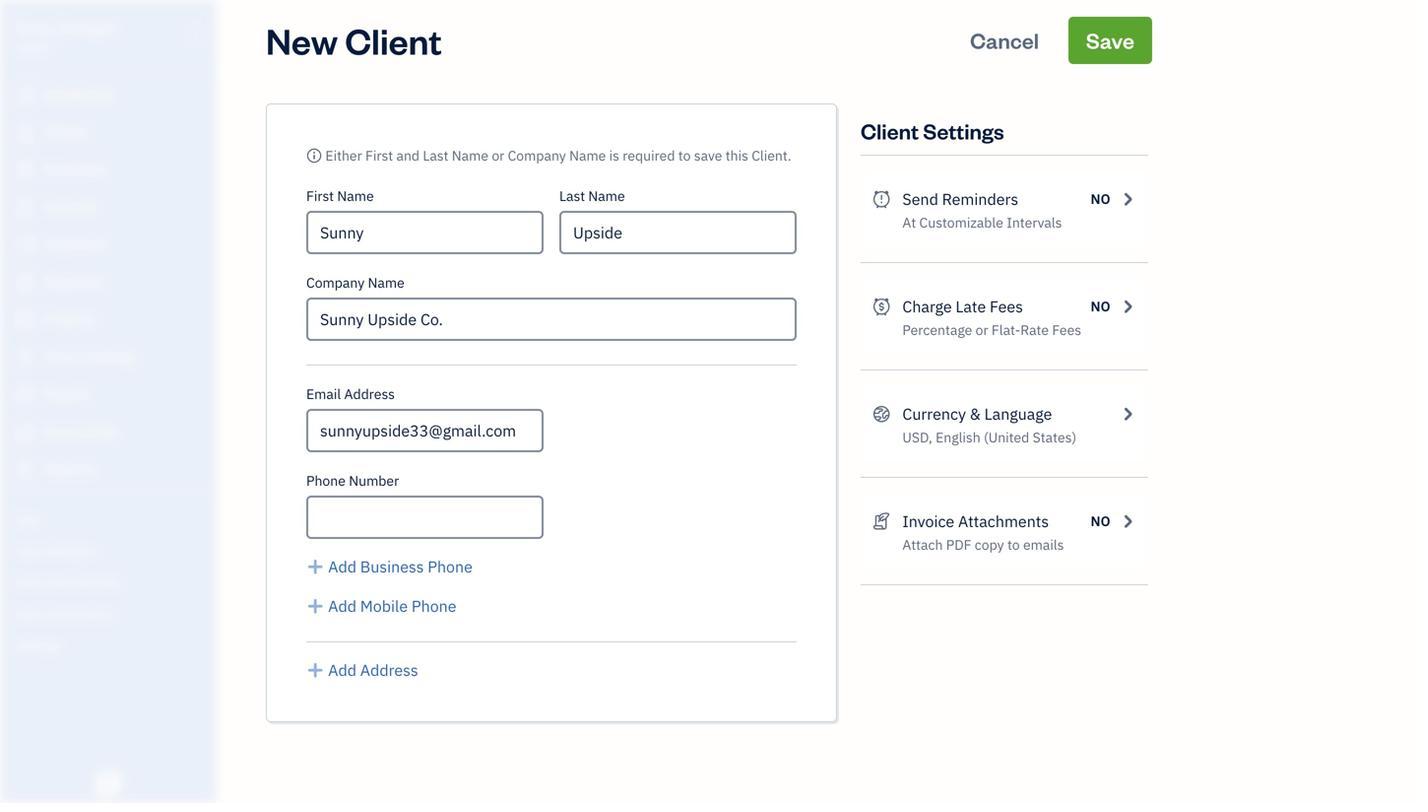 Task type: vqa. For each thing, say whether or not it's contained in the screenshot.
USD, English (United States)
yes



Task type: locate. For each thing, give the bounding box(es) containing it.
client
[[345, 17, 442, 64], [861, 117, 919, 145]]

0 horizontal spatial first
[[306, 187, 334, 205]]

phone left number
[[306, 471, 346, 490]]

plus image
[[306, 555, 325, 578], [306, 594, 325, 618]]

3 chevronright image from the top
[[1119, 509, 1137, 533]]

1 vertical spatial phone
[[428, 556, 473, 577]]

0 vertical spatial last
[[423, 146, 449, 165]]

or
[[492, 146, 505, 165], [976, 321, 989, 339]]

0 vertical spatial address
[[344, 385, 395, 403]]

email
[[306, 385, 341, 403]]

3 no from the top
[[1091, 512, 1111, 530]]

or right and
[[492, 146, 505, 165]]

client.
[[752, 146, 792, 165]]

name
[[452, 146, 489, 165], [570, 146, 606, 165], [337, 187, 374, 205], [589, 187, 625, 205], [368, 273, 405, 292]]

latefees image
[[873, 295, 891, 318]]

1 horizontal spatial client
[[861, 117, 919, 145]]

last down either first and last name or company name is required to save this client.
[[560, 187, 585, 205]]

to
[[679, 146, 691, 165], [1008, 536, 1020, 554]]

usd,
[[903, 428, 933, 446]]

to right copy
[[1008, 536, 1020, 554]]

add address
[[328, 660, 418, 680]]

name for last name
[[589, 187, 625, 205]]

1 horizontal spatial to
[[1008, 536, 1020, 554]]

save button
[[1069, 17, 1153, 64]]

no
[[1091, 190, 1111, 208], [1091, 297, 1111, 315], [1091, 512, 1111, 530]]

company up the 'last name'
[[508, 146, 566, 165]]

2 plus image from the top
[[306, 594, 325, 618]]

1 vertical spatial address
[[360, 660, 418, 680]]

0 horizontal spatial fees
[[990, 296, 1024, 317]]

0 horizontal spatial last
[[423, 146, 449, 165]]

attach
[[903, 536, 943, 554]]

add
[[328, 556, 357, 577], [328, 596, 357, 616], [328, 660, 357, 680]]

client up the latereminders 'icon'
[[861, 117, 919, 145]]

first
[[366, 146, 393, 165], [306, 187, 334, 205]]

name for company name
[[368, 273, 405, 292]]

address for email address
[[344, 385, 395, 403]]

address for add address
[[360, 660, 418, 680]]

0 vertical spatial plus image
[[306, 555, 325, 578]]

plus image up plus icon
[[306, 594, 325, 618]]

0 horizontal spatial or
[[492, 146, 505, 165]]

phone inside button
[[428, 556, 473, 577]]

2 chevronright image from the top
[[1119, 402, 1137, 426]]

name down "first name" text box
[[368, 273, 405, 292]]

rate
[[1021, 321, 1049, 339]]

is
[[610, 146, 620, 165]]

phone inside button
[[412, 596, 457, 616]]

add left the business
[[328, 556, 357, 577]]

team members image
[[15, 542, 211, 558]]

0 vertical spatial first
[[366, 146, 393, 165]]

1 horizontal spatial first
[[366, 146, 393, 165]]

1 vertical spatial or
[[976, 321, 989, 339]]

settings
[[924, 117, 1005, 145]]

add inside add mobile phone button
[[328, 596, 357, 616]]

business
[[360, 556, 424, 577]]

add for add address
[[328, 660, 357, 680]]

0 vertical spatial company
[[508, 146, 566, 165]]

address down add mobile phone
[[360, 660, 418, 680]]

and
[[397, 146, 420, 165]]

1 vertical spatial company
[[306, 273, 365, 292]]

add mobile phone
[[328, 596, 457, 616]]

send reminders
[[903, 189, 1019, 209]]

settings image
[[15, 637, 211, 652]]

currency
[[903, 403, 967, 424]]

1 add from the top
[[328, 556, 357, 577]]

charge
[[903, 296, 952, 317]]

ruby oranges owner
[[16, 17, 116, 55]]

save
[[1087, 26, 1135, 54]]

fees up flat-
[[990, 296, 1024, 317]]

save
[[694, 146, 723, 165]]

states)
[[1033, 428, 1077, 446]]

items and services image
[[15, 573, 211, 589]]

Phone Number text field
[[306, 496, 544, 539]]

2 add from the top
[[328, 596, 357, 616]]

cancel
[[971, 26, 1040, 54]]

phone down phone number text box
[[428, 556, 473, 577]]

2 vertical spatial add
[[328, 660, 357, 680]]

address right email
[[344, 385, 395, 403]]

1 horizontal spatial last
[[560, 187, 585, 205]]

cancel button
[[953, 17, 1057, 64]]

attach pdf copy to emails
[[903, 536, 1065, 554]]

Last Name text field
[[560, 211, 797, 254]]

1 vertical spatial to
[[1008, 536, 1020, 554]]

company
[[508, 146, 566, 165], [306, 273, 365, 292]]

emails
[[1024, 536, 1065, 554]]

add business phone button
[[306, 555, 473, 578]]

last
[[423, 146, 449, 165], [560, 187, 585, 205]]

add mobile phone button
[[306, 594, 457, 618]]

latereminders image
[[873, 187, 891, 211]]

1 chevronright image from the top
[[1119, 187, 1137, 211]]

copy
[[975, 536, 1005, 554]]

0 vertical spatial to
[[679, 146, 691, 165]]

new
[[266, 17, 338, 64]]

client right "new"
[[345, 17, 442, 64]]

0 vertical spatial fees
[[990, 296, 1024, 317]]

3 add from the top
[[328, 660, 357, 680]]

1 vertical spatial client
[[861, 117, 919, 145]]

1 vertical spatial no
[[1091, 297, 1111, 315]]

0 vertical spatial add
[[328, 556, 357, 577]]

0 horizontal spatial to
[[679, 146, 691, 165]]

address
[[344, 385, 395, 403], [360, 660, 418, 680]]

name down either
[[337, 187, 374, 205]]

2 vertical spatial phone
[[412, 596, 457, 616]]

1 vertical spatial first
[[306, 187, 334, 205]]

percentage or flat-rate fees
[[903, 321, 1082, 339]]

add for add business phone
[[328, 556, 357, 577]]

main element
[[0, 0, 266, 803]]

add inside "add business phone" button
[[328, 556, 357, 577]]

1 vertical spatial add
[[328, 596, 357, 616]]

expense image
[[13, 273, 36, 293]]

owner
[[16, 39, 52, 55]]

plus image left the business
[[306, 555, 325, 578]]

0 vertical spatial no
[[1091, 190, 1111, 208]]

charge late fees
[[903, 296, 1024, 317]]

chevronright image
[[1119, 187, 1137, 211], [1119, 402, 1137, 426], [1119, 509, 1137, 533]]

phone right "mobile"
[[412, 596, 457, 616]]

oranges
[[56, 17, 116, 38]]

money image
[[13, 385, 36, 405]]

customizable
[[920, 213, 1004, 232]]

to left save
[[679, 146, 691, 165]]

no for invoice attachments
[[1091, 512, 1111, 530]]

1 no from the top
[[1091, 190, 1111, 208]]

first down the primary icon
[[306, 187, 334, 205]]

address inside 'button'
[[360, 660, 418, 680]]

name down is
[[589, 187, 625, 205]]

1 vertical spatial plus image
[[306, 594, 325, 618]]

1 horizontal spatial fees
[[1053, 321, 1082, 339]]

either
[[326, 146, 362, 165]]

1 vertical spatial chevronright image
[[1119, 402, 1137, 426]]

2 vertical spatial no
[[1091, 512, 1111, 530]]

fees right rate
[[1053, 321, 1082, 339]]

company name
[[306, 273, 405, 292]]

last right and
[[423, 146, 449, 165]]

first left and
[[366, 146, 393, 165]]

0 vertical spatial chevronright image
[[1119, 187, 1137, 211]]

add left "mobile"
[[328, 596, 357, 616]]

add right plus icon
[[328, 660, 357, 680]]

2 vertical spatial chevronright image
[[1119, 509, 1137, 533]]

phone for add business phone
[[428, 556, 473, 577]]

or left flat-
[[976, 321, 989, 339]]

1 plus image from the top
[[306, 555, 325, 578]]

invoice
[[903, 511, 955, 532]]

name right and
[[452, 146, 489, 165]]

company down first name
[[306, 273, 365, 292]]

phone
[[306, 471, 346, 490], [428, 556, 473, 577], [412, 596, 457, 616]]

fees
[[990, 296, 1024, 317], [1053, 321, 1082, 339]]

0 horizontal spatial client
[[345, 17, 442, 64]]

dashboard image
[[13, 86, 36, 105]]

0 vertical spatial client
[[345, 17, 442, 64]]

2 no from the top
[[1091, 297, 1111, 315]]

add inside add address 'button'
[[328, 660, 357, 680]]



Task type: describe. For each thing, give the bounding box(es) containing it.
name left is
[[570, 146, 606, 165]]

intervals
[[1007, 213, 1063, 232]]

currencyandlanguage image
[[873, 402, 891, 426]]

add address button
[[306, 658, 418, 682]]

&
[[970, 403, 981, 424]]

mobile
[[360, 596, 408, 616]]

language
[[985, 403, 1053, 424]]

client image
[[13, 123, 36, 143]]

ruby
[[16, 17, 53, 38]]

either first and last name or company name is required to save this client.
[[326, 146, 792, 165]]

first name
[[306, 187, 374, 205]]

currency & language
[[903, 403, 1053, 424]]

required
[[623, 146, 675, 165]]

Email Address text field
[[306, 409, 544, 452]]

phone for add mobile phone
[[412, 596, 457, 616]]

bank connections image
[[15, 605, 211, 621]]

invoice attachments
[[903, 511, 1050, 532]]

flat-
[[992, 321, 1021, 339]]

0 vertical spatial or
[[492, 146, 505, 165]]

percentage
[[903, 321, 973, 339]]

0 vertical spatial phone
[[306, 471, 346, 490]]

project image
[[13, 310, 36, 330]]

add business phone
[[328, 556, 473, 577]]

this
[[726, 146, 749, 165]]

apps image
[[15, 510, 211, 526]]

chevronright image for invoice attachments
[[1119, 509, 1137, 533]]

estimate image
[[13, 161, 36, 180]]

pdf
[[947, 536, 972, 554]]

name for first name
[[337, 187, 374, 205]]

no for send reminders
[[1091, 190, 1111, 208]]

last name
[[560, 187, 625, 205]]

plus image
[[306, 658, 325, 682]]

(united
[[984, 428, 1030, 446]]

1 vertical spatial fees
[[1053, 321, 1082, 339]]

chevronright image
[[1119, 295, 1137, 318]]

new client
[[266, 17, 442, 64]]

report image
[[13, 460, 36, 480]]

primary image
[[306, 146, 322, 165]]

payment image
[[13, 235, 36, 255]]

number
[[349, 471, 399, 490]]

1 horizontal spatial company
[[508, 146, 566, 165]]

freshbooks image
[[93, 771, 124, 795]]

chevronright image for send reminders
[[1119, 187, 1137, 211]]

plus image for add business phone
[[306, 555, 325, 578]]

attachments
[[959, 511, 1050, 532]]

email address
[[306, 385, 395, 403]]

Company Name text field
[[306, 298, 797, 341]]

timer image
[[13, 348, 36, 368]]

add for add mobile phone
[[328, 596, 357, 616]]

late
[[956, 296, 987, 317]]

chart image
[[13, 423, 36, 442]]

First Name text field
[[306, 211, 544, 254]]

1 horizontal spatial or
[[976, 321, 989, 339]]

usd, english (united states)
[[903, 428, 1077, 446]]

at customizable intervals
[[903, 213, 1063, 232]]

reminders
[[943, 189, 1019, 209]]

0 horizontal spatial company
[[306, 273, 365, 292]]

at
[[903, 213, 917, 232]]

invoices image
[[873, 509, 891, 533]]

send
[[903, 189, 939, 209]]

phone number
[[306, 471, 399, 490]]

client settings
[[861, 117, 1005, 145]]

english
[[936, 428, 981, 446]]

invoice image
[[13, 198, 36, 218]]

no for charge late fees
[[1091, 297, 1111, 315]]

plus image for add mobile phone
[[306, 594, 325, 618]]

1 vertical spatial last
[[560, 187, 585, 205]]



